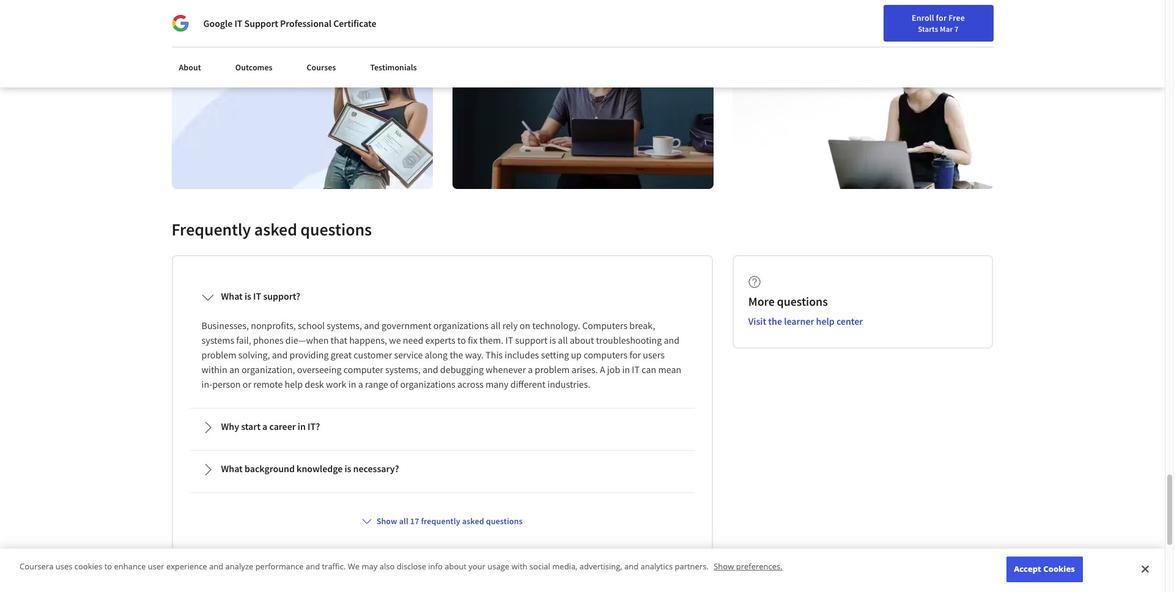 Task type: describe. For each thing, give the bounding box(es) containing it.
0 vertical spatial asked
[[254, 219, 297, 241]]

them.
[[480, 334, 504, 346]]

can
[[642, 364, 657, 376]]

support?
[[263, 290, 300, 302]]

why
[[221, 420, 239, 433]]

experience
[[166, 561, 207, 572]]

is inside businesses, nonprofits, school systems, and government organizations all rely on technology. computers break, systems fail, phones die—when that happens, we need experts to fix them. it support is all about troubleshooting and problem solving, and providing great customer service along the way. this includes setting up computers for users within an organization, overseeing computer systems, and debugging whenever a problem arises. a job in it can mean in-person or remote help desk work in a range of organizations across many different industries.
[[550, 334, 556, 346]]

computers
[[582, 319, 628, 332]]

find
[[826, 14, 842, 25]]

professional
[[280, 17, 332, 29]]

and up users on the right of the page
[[664, 334, 680, 346]]

17
[[410, 516, 419, 527]]

media,
[[553, 561, 578, 572]]

coursera
[[20, 561, 53, 572]]

more
[[749, 294, 775, 309]]

help inside businesses, nonprofits, school systems, and government organizations all rely on technology. computers break, systems fail, phones die—when that happens, we need experts to fix them. it support is all about troubleshooting and problem solving, and providing great customer service along the way. this includes setting up computers for users within an organization, overseeing computer systems, and debugging whenever a problem arises. a job in it can mean in-person or remote help desk work in a range of organizations across many different industries.
[[285, 378, 303, 390]]

we
[[348, 561, 360, 572]]

on
[[520, 319, 531, 332]]

phones
[[253, 334, 284, 346]]

of
[[390, 378, 398, 390]]

school
[[298, 319, 325, 332]]

english button
[[909, 0, 982, 40]]

0 vertical spatial problem
[[202, 349, 236, 361]]

outcomes link
[[228, 55, 280, 80]]

happens,
[[349, 334, 387, 346]]

privacy alert dialog
[[0, 549, 1165, 592]]

traffic.
[[322, 561, 346, 572]]

help inside more questions visit the learner help center
[[816, 315, 835, 327]]

accept
[[1014, 564, 1042, 575]]

systems
[[202, 334, 234, 346]]

career
[[879, 14, 903, 25]]

user
[[148, 561, 164, 572]]

it left 'can'
[[632, 364, 640, 376]]

about link
[[172, 55, 208, 80]]

and left the traffic.
[[306, 561, 320, 572]]

to inside businesses, nonprofits, school systems, and government organizations all rely on technology. computers break, systems fail, phones die—when that happens, we need experts to fix them. it support is all about troubleshooting and problem solving, and providing great customer service along the way. this includes setting up computers for users within an organization, overseeing computer systems, and debugging whenever a problem arises. a job in it can mean in-person or remote help desk work in a range of organizations across many different industries.
[[458, 334, 466, 346]]

cookies
[[1044, 564, 1075, 575]]

testimonials
[[370, 62, 417, 73]]

that
[[331, 334, 347, 346]]

remote
[[253, 378, 283, 390]]

preferences.
[[736, 561, 783, 572]]

starts
[[918, 24, 939, 34]]

enroll for free starts mar 7
[[912, 12, 965, 34]]

start
[[241, 420, 261, 433]]

uses
[[56, 561, 72, 572]]

service
[[394, 349, 423, 361]]

2 horizontal spatial a
[[528, 364, 533, 376]]

what is it support?
[[221, 290, 300, 302]]

google it support professional certificate
[[203, 17, 377, 29]]

1 horizontal spatial in
[[349, 378, 356, 390]]

help center image
[[1134, 560, 1148, 575]]

0 vertical spatial questions
[[301, 219, 372, 241]]

mar
[[940, 24, 953, 34]]

english
[[931, 14, 960, 26]]

die—when
[[286, 334, 329, 346]]

mean
[[659, 364, 682, 376]]

partners.
[[675, 561, 709, 572]]

necessary?
[[353, 463, 399, 475]]

businesses,
[[202, 319, 249, 332]]

government
[[382, 319, 432, 332]]

nonprofits,
[[251, 319, 296, 332]]

an
[[229, 364, 240, 376]]

about
[[179, 62, 201, 73]]

debugging
[[440, 364, 484, 376]]

career
[[269, 420, 296, 433]]

new
[[861, 14, 877, 25]]

break,
[[630, 319, 655, 332]]

it down rely
[[506, 334, 513, 346]]

is inside dropdown button
[[245, 290, 251, 302]]

google image
[[172, 15, 189, 32]]

users
[[643, 349, 665, 361]]

0 vertical spatial your
[[843, 14, 860, 25]]

to inside privacy alert dialog
[[104, 561, 112, 572]]

we
[[389, 334, 401, 346]]

providing
[[290, 349, 329, 361]]

along
[[425, 349, 448, 361]]

accept cookies
[[1014, 564, 1075, 575]]

a inside dropdown button
[[262, 420, 268, 433]]

arises.
[[572, 364, 598, 376]]

for inside enroll for free starts mar 7
[[936, 12, 947, 23]]

great
[[331, 349, 352, 361]]

fix
[[468, 334, 478, 346]]

analyze
[[225, 561, 253, 572]]

cookies
[[75, 561, 102, 572]]

enhance
[[114, 561, 146, 572]]

the inside more questions visit the learner help center
[[769, 315, 782, 327]]

job
[[607, 364, 620, 376]]

what is it support? button
[[192, 280, 693, 313]]

a
[[600, 364, 605, 376]]

setting
[[541, 349, 569, 361]]

0 vertical spatial all
[[491, 319, 501, 332]]

technology.
[[532, 319, 581, 332]]

computer
[[344, 364, 384, 376]]

and up the happens,
[[364, 319, 380, 332]]

accept cookies button
[[1007, 557, 1083, 582]]

show all 17 frequently asked questions button
[[357, 510, 528, 532]]

what background knowledge is necessary? button
[[192, 453, 693, 486]]

1 horizontal spatial problem
[[535, 364, 570, 376]]

social
[[530, 561, 551, 572]]

and left 'analyze'
[[209, 561, 223, 572]]



Task type: locate. For each thing, give the bounding box(es) containing it.
need
[[403, 334, 424, 346]]

None search field
[[175, 8, 468, 32]]

is up "setting"
[[550, 334, 556, 346]]

2 horizontal spatial in
[[622, 364, 630, 376]]

why start a career in it? button
[[192, 411, 693, 444]]

may
[[362, 561, 378, 572]]

0 vertical spatial show
[[377, 516, 397, 527]]

what up businesses,
[[221, 290, 243, 302]]

why start a career in it?
[[221, 420, 320, 433]]

0 vertical spatial what
[[221, 290, 243, 302]]

2 horizontal spatial all
[[558, 334, 568, 346]]

is
[[245, 290, 251, 302], [550, 334, 556, 346], [345, 463, 351, 475]]

businesses, nonprofits, school systems, and government organizations all rely on technology. computers break, systems fail, phones die—when that happens, we need experts to fix them. it support is all about troubleshooting and problem solving, and providing great customer service along the way. this includes setting up computers for users within an organization, overseeing computer systems, and debugging whenever a problem arises. a job in it can mean in-person or remote help desk work in a range of organizations across many different industries.
[[202, 319, 684, 390]]

2 vertical spatial is
[[345, 463, 351, 475]]

many
[[486, 378, 509, 390]]

across
[[458, 378, 484, 390]]

2 horizontal spatial questions
[[777, 294, 828, 309]]

disclose
[[397, 561, 426, 572]]

1 horizontal spatial is
[[345, 463, 351, 475]]

0 horizontal spatial show
[[377, 516, 397, 527]]

1 vertical spatial the
[[450, 349, 463, 361]]

it inside dropdown button
[[253, 290, 261, 302]]

1 vertical spatial in
[[349, 378, 356, 390]]

help left desk
[[285, 378, 303, 390]]

organization,
[[242, 364, 295, 376]]

all left the 17
[[399, 516, 409, 527]]

support
[[515, 334, 548, 346]]

visit the learner help center link
[[749, 315, 863, 327]]

1 vertical spatial questions
[[777, 294, 828, 309]]

1 horizontal spatial help
[[816, 315, 835, 327]]

in-
[[202, 378, 212, 390]]

whenever
[[486, 364, 526, 376]]

1 horizontal spatial the
[[769, 315, 782, 327]]

person
[[212, 378, 241, 390]]

is inside dropdown button
[[345, 463, 351, 475]]

0 horizontal spatial the
[[450, 349, 463, 361]]

organizations down "along" on the left bottom
[[400, 378, 456, 390]]

your inside privacy alert dialog
[[469, 561, 486, 572]]

2 vertical spatial all
[[399, 516, 409, 527]]

up
[[571, 349, 582, 361]]

show inside show all 17 frequently asked questions dropdown button
[[377, 516, 397, 527]]

1 horizontal spatial to
[[458, 334, 466, 346]]

7
[[955, 24, 959, 34]]

0 vertical spatial organizations
[[434, 319, 489, 332]]

what inside dropdown button
[[221, 463, 243, 475]]

frequently
[[421, 516, 461, 527]]

questions inside more questions visit the learner help center
[[777, 294, 828, 309]]

certificate
[[334, 17, 377, 29]]

1 vertical spatial systems,
[[385, 364, 421, 376]]

1 horizontal spatial about
[[570, 334, 594, 346]]

asked
[[254, 219, 297, 241], [462, 516, 484, 527]]

1 horizontal spatial all
[[491, 319, 501, 332]]

and down "along" on the left bottom
[[423, 364, 438, 376]]

a
[[528, 364, 533, 376], [358, 378, 363, 390], [262, 420, 268, 433]]

2 vertical spatial a
[[262, 420, 268, 433]]

in left it? on the bottom of the page
[[298, 420, 306, 433]]

show all 17 frequently asked questions
[[377, 516, 523, 527]]

free
[[949, 12, 965, 23]]

and
[[364, 319, 380, 332], [664, 334, 680, 346], [272, 349, 288, 361], [423, 364, 438, 376], [209, 561, 223, 572], [306, 561, 320, 572], [625, 561, 639, 572]]

support
[[244, 17, 278, 29]]

about
[[570, 334, 594, 346], [445, 561, 467, 572]]

1 vertical spatial problem
[[535, 364, 570, 376]]

1 horizontal spatial show
[[714, 561, 734, 572]]

questions
[[301, 219, 372, 241], [777, 294, 828, 309], [486, 516, 523, 527]]

2 vertical spatial in
[[298, 420, 306, 433]]

a up different
[[528, 364, 533, 376]]

the right visit
[[769, 315, 782, 327]]

courses
[[307, 62, 336, 73]]

2 vertical spatial questions
[[486, 516, 523, 527]]

0 horizontal spatial help
[[285, 378, 303, 390]]

show preferences. link
[[714, 561, 783, 572]]

to right 'cookies'
[[104, 561, 112, 572]]

0 horizontal spatial questions
[[301, 219, 372, 241]]

includes
[[505, 349, 539, 361]]

0 horizontal spatial about
[[445, 561, 467, 572]]

for down troubleshooting at the bottom right
[[630, 349, 641, 361]]

rely
[[503, 319, 518, 332]]

outcomes
[[235, 62, 273, 73]]

google
[[203, 17, 233, 29]]

within
[[202, 364, 227, 376]]

1 vertical spatial help
[[285, 378, 303, 390]]

also
[[380, 561, 395, 572]]

or
[[243, 378, 251, 390]]

0 vertical spatial a
[[528, 364, 533, 376]]

show inside privacy alert dialog
[[714, 561, 734, 572]]

1 vertical spatial what
[[221, 463, 243, 475]]

1 vertical spatial organizations
[[400, 378, 456, 390]]

it left support?
[[253, 290, 261, 302]]

1 vertical spatial to
[[104, 561, 112, 572]]

testimonials link
[[363, 55, 424, 80]]

all left rely
[[491, 319, 501, 332]]

1 vertical spatial a
[[358, 378, 363, 390]]

for up mar
[[936, 12, 947, 23]]

systems, up that
[[327, 319, 362, 332]]

1 horizontal spatial for
[[936, 12, 947, 23]]

a down computer
[[358, 378, 363, 390]]

1 what from the top
[[221, 290, 243, 302]]

fail,
[[236, 334, 251, 346]]

frequently
[[172, 219, 251, 241]]

all
[[491, 319, 501, 332], [558, 334, 568, 346], [399, 516, 409, 527]]

range
[[365, 378, 388, 390]]

0 vertical spatial for
[[936, 12, 947, 23]]

the inside businesses, nonprofits, school systems, and government organizations all rely on technology. computers break, systems fail, phones die—when that happens, we need experts to fix them. it support is all about troubleshooting and problem solving, and providing great customer service along the way. this includes setting up computers for users within an organization, overseeing computer systems, and debugging whenever a problem arises. a job in it can mean in-person or remote help desk work in a range of organizations across many different industries.
[[450, 349, 463, 361]]

is left support?
[[245, 290, 251, 302]]

it right google
[[235, 17, 243, 29]]

help
[[816, 315, 835, 327], [285, 378, 303, 390]]

0 horizontal spatial is
[[245, 290, 251, 302]]

0 horizontal spatial for
[[630, 349, 641, 361]]

0 horizontal spatial to
[[104, 561, 112, 572]]

performance
[[255, 561, 304, 572]]

0 vertical spatial about
[[570, 334, 594, 346]]

organizations
[[434, 319, 489, 332], [400, 378, 456, 390]]

to
[[458, 334, 466, 346], [104, 561, 112, 572]]

1 vertical spatial is
[[550, 334, 556, 346]]

0 vertical spatial systems,
[[327, 319, 362, 332]]

is left necessary?
[[345, 463, 351, 475]]

what for what background knowledge is necessary?
[[221, 463, 243, 475]]

0 vertical spatial the
[[769, 315, 782, 327]]

for
[[936, 12, 947, 23], [630, 349, 641, 361]]

collapsed list
[[188, 276, 697, 592]]

asked inside dropdown button
[[462, 516, 484, 527]]

customer
[[354, 349, 392, 361]]

all down technology.
[[558, 334, 568, 346]]

visit
[[749, 315, 767, 327]]

0 vertical spatial is
[[245, 290, 251, 302]]

coursera uses cookies to enhance user experience and analyze performance and traffic. we may also disclose info about your usage with social media, advertising, and analytics partners. show preferences.
[[20, 561, 783, 572]]

0 horizontal spatial your
[[469, 561, 486, 572]]

what for what is it support?
[[221, 290, 243, 302]]

desk
[[305, 378, 324, 390]]

0 horizontal spatial systems,
[[327, 319, 362, 332]]

0 vertical spatial help
[[816, 315, 835, 327]]

find your new career link
[[820, 12, 909, 28]]

1 vertical spatial all
[[558, 334, 568, 346]]

0 horizontal spatial all
[[399, 516, 409, 527]]

with
[[512, 561, 528, 572]]

show left the 17
[[377, 516, 397, 527]]

your
[[843, 14, 860, 25], [469, 561, 486, 572]]

problem down systems
[[202, 349, 236, 361]]

learner
[[784, 315, 814, 327]]

what background knowledge is necessary?
[[221, 463, 399, 475]]

1 vertical spatial about
[[445, 561, 467, 572]]

the up debugging
[[450, 349, 463, 361]]

industries.
[[548, 378, 591, 390]]

1 vertical spatial your
[[469, 561, 486, 572]]

in right the 'job'
[[622, 364, 630, 376]]

this
[[486, 349, 503, 361]]

what left background
[[221, 463, 243, 475]]

show
[[377, 516, 397, 527], [714, 561, 734, 572]]

more questions visit the learner help center
[[749, 294, 863, 327]]

1 horizontal spatial a
[[358, 378, 363, 390]]

about right info
[[445, 561, 467, 572]]

show right the partners.
[[714, 561, 734, 572]]

1 vertical spatial show
[[714, 561, 734, 572]]

experts
[[425, 334, 456, 346]]

questions inside dropdown button
[[486, 516, 523, 527]]

for inside businesses, nonprofits, school systems, and government organizations all rely on technology. computers break, systems fail, phones die—when that happens, we need experts to fix them. it support is all about troubleshooting and problem solving, and providing great customer service along the way. this includes setting up computers for users within an organization, overseeing computer systems, and debugging whenever a problem arises. a job in it can mean in-person or remote help desk work in a range of organizations across many different industries.
[[630, 349, 641, 361]]

help left center
[[816, 315, 835, 327]]

all inside dropdown button
[[399, 516, 409, 527]]

work
[[326, 378, 347, 390]]

and left analytics at the right
[[625, 561, 639, 572]]

0 horizontal spatial asked
[[254, 219, 297, 241]]

2 what from the top
[[221, 463, 243, 475]]

1 horizontal spatial questions
[[486, 516, 523, 527]]

1 horizontal spatial your
[[843, 14, 860, 25]]

0 horizontal spatial problem
[[202, 349, 236, 361]]

it?
[[308, 420, 320, 433]]

your left usage
[[469, 561, 486, 572]]

0 horizontal spatial in
[[298, 420, 306, 433]]

in inside dropdown button
[[298, 420, 306, 433]]

different
[[511, 378, 546, 390]]

computers
[[584, 349, 628, 361]]

organizations up 'fix'
[[434, 319, 489, 332]]

info
[[428, 561, 443, 572]]

1 vertical spatial asked
[[462, 516, 484, 527]]

problem down "setting"
[[535, 364, 570, 376]]

to left 'fix'
[[458, 334, 466, 346]]

what
[[221, 290, 243, 302], [221, 463, 243, 475]]

a right 'start'
[[262, 420, 268, 433]]

about up up
[[570, 334, 594, 346]]

1 horizontal spatial asked
[[462, 516, 484, 527]]

and down phones
[[272, 349, 288, 361]]

about inside privacy alert dialog
[[445, 561, 467, 572]]

courses link
[[299, 55, 343, 80]]

systems, down service
[[385, 364, 421, 376]]

1 vertical spatial for
[[630, 349, 641, 361]]

about inside businesses, nonprofits, school systems, and government organizations all rely on technology. computers break, systems fail, phones die—when that happens, we need experts to fix them. it support is all about troubleshooting and problem solving, and providing great customer service along the way. this includes setting up computers for users within an organization, overseeing computer systems, and debugging whenever a problem arises. a job in it can mean in-person or remote help desk work in a range of organizations across many different industries.
[[570, 334, 594, 346]]

2 horizontal spatial is
[[550, 334, 556, 346]]

what inside dropdown button
[[221, 290, 243, 302]]

your right find
[[843, 14, 860, 25]]

0 vertical spatial in
[[622, 364, 630, 376]]

1 horizontal spatial systems,
[[385, 364, 421, 376]]

0 horizontal spatial a
[[262, 420, 268, 433]]

problem
[[202, 349, 236, 361], [535, 364, 570, 376]]

in right work
[[349, 378, 356, 390]]

knowledge
[[297, 463, 343, 475]]

in
[[622, 364, 630, 376], [349, 378, 356, 390], [298, 420, 306, 433]]

0 vertical spatial to
[[458, 334, 466, 346]]

solving,
[[238, 349, 270, 361]]



Task type: vqa. For each thing, say whether or not it's contained in the screenshot.
in to the middle
yes



